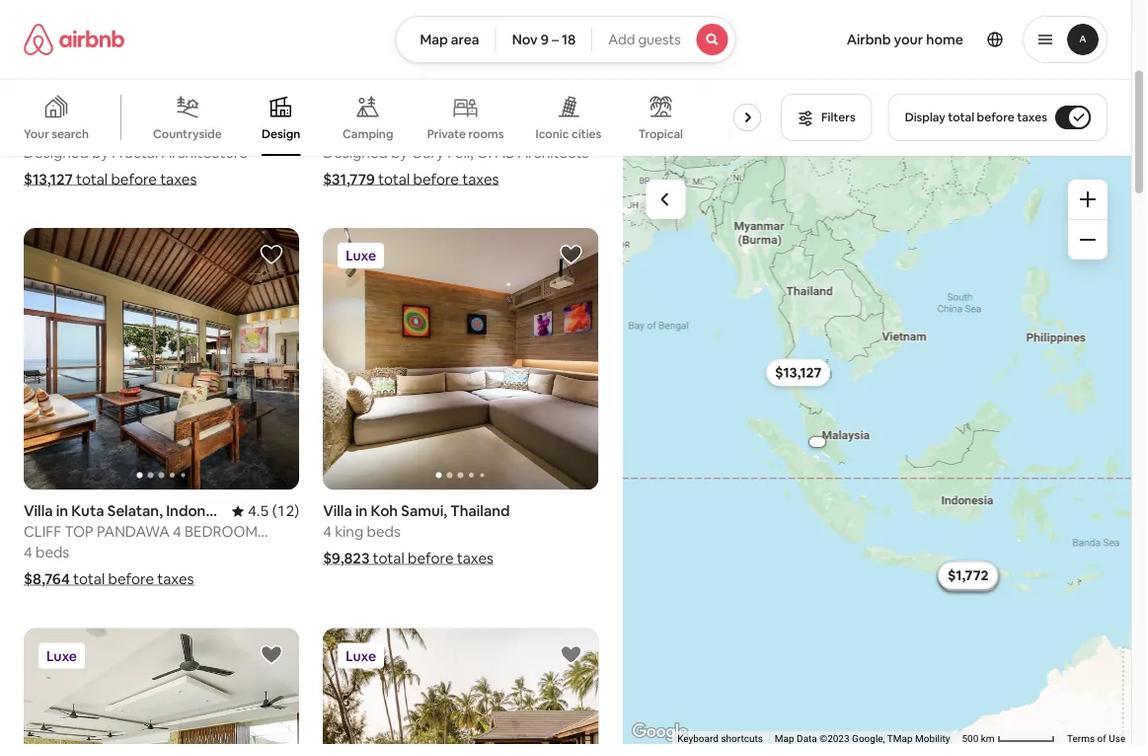 Task type: locate. For each thing, give the bounding box(es) containing it.
samui, for fractal
[[93, 101, 139, 121]]

$13,127 inside button
[[775, 364, 821, 382]]

nov 9 – 18
[[512, 31, 576, 48]]

ko
[[71, 101, 90, 121]]

king right 8
[[335, 122, 364, 141]]

2 designed from the left
[[323, 143, 388, 162]]

map for map data ©2023 google, tmap mobility
[[775, 733, 794, 745]]

villa inside villa in koh samui, thailand 4 king beds $9,823 total before taxes
[[323, 501, 352, 521]]

$3,184 button
[[938, 562, 998, 590]]

villa up 8
[[323, 101, 352, 121]]

gary
[[411, 143, 444, 162]]

0 vertical spatial map
[[420, 31, 448, 48]]

thailand for before
[[450, 501, 510, 521]]

total inside villa in ko samui, thailand 10 beds designed by fractal architecture $13,127 total before taxes
[[76, 170, 108, 189]]

$911 button
[[946, 561, 992, 588]]

$1,779 button
[[938, 562, 998, 590]]

iconic cities
[[536, 126, 602, 141]]

total down 'search' at the left top
[[76, 170, 108, 189]]

1 vertical spatial king
[[335, 522, 364, 541]]

villa
[[24, 101, 53, 121], [323, 101, 352, 121], [323, 501, 352, 521]]

4.5 out of 5 average rating,  12 reviews image
[[232, 501, 299, 521]]

villa for 10
[[24, 101, 53, 121]]

in inside villa in ko samui, thailand 10 beds designed by fractal architecture $13,127 total before taxes
[[56, 101, 68, 121]]

1 horizontal spatial by
[[391, 143, 408, 162]]

0 horizontal spatial map
[[420, 31, 448, 48]]

designed inside villa in koh samui, thailand 8 king beds designed by gary fell, gfab architects $31,779 total before taxes
[[323, 143, 388, 162]]

taxes inside villa in koh samui, thailand 4 king beds $9,823 total before taxes
[[457, 549, 494, 568]]

map left area
[[420, 31, 448, 48]]

1 horizontal spatial map
[[775, 733, 794, 745]]

terms of use link
[[1067, 733, 1125, 745]]

thailand inside villa in koh samui, thailand 4 king beds $9,823 total before taxes
[[450, 501, 510, 521]]

thailand for gary
[[450, 101, 510, 121]]

by
[[92, 143, 109, 162], [391, 143, 408, 162]]

2 koh from the top
[[371, 501, 398, 521]]

in inside villa in koh samui, thailand 4 king beds $9,823 total before taxes
[[355, 501, 368, 521]]

1 vertical spatial $13,127
[[775, 364, 821, 382]]

add
[[608, 31, 635, 48]]

beds right 10
[[42, 122, 76, 141]]

$1,369 button
[[938, 562, 998, 590]]

by inside villa in ko samui, thailand 10 beds designed by fractal architecture $13,127 total before taxes
[[92, 143, 109, 162]]

koh inside villa in koh samui, thailand 8 king beds designed by gary fell, gfab architects $31,779 total before taxes
[[371, 101, 398, 121]]

2 by from the left
[[391, 143, 408, 162]]

1 designed from the left
[[24, 143, 89, 162]]

samui, inside villa in koh samui, thailand 8 king beds designed by gary fell, gfab architects $31,779 total before taxes
[[401, 101, 447, 121]]

1 horizontal spatial $13,127
[[775, 364, 821, 382]]

google image
[[627, 720, 692, 745]]

before
[[977, 110, 1014, 125], [111, 170, 157, 189], [413, 170, 459, 189], [408, 549, 454, 568], [108, 570, 154, 589]]

villa in koh samui, thailand 4 king beds $9,823 total before taxes
[[323, 501, 510, 568]]

1 by from the left
[[92, 143, 109, 162]]

airbnb your home link
[[835, 19, 975, 60]]

before right $8,764
[[108, 570, 154, 589]]

beds right 8
[[367, 122, 401, 141]]

$2,272 button
[[938, 562, 999, 590]]

data
[[797, 733, 817, 745]]

samui, for total
[[401, 501, 447, 521]]

$13,127
[[24, 170, 73, 189], [775, 364, 821, 382]]

before inside display total before taxes button
[[977, 110, 1014, 125]]

total
[[948, 110, 974, 125], [76, 170, 108, 189], [378, 170, 410, 189], [373, 549, 405, 568], [73, 570, 105, 589]]

designed
[[24, 143, 89, 162], [323, 143, 388, 162]]

500
[[962, 733, 978, 745]]

1 king from the top
[[335, 122, 364, 141]]

1 vertical spatial map
[[775, 733, 794, 745]]

1 horizontal spatial 4
[[323, 522, 332, 541]]

villa up 10
[[24, 101, 53, 121]]

before inside villa in koh samui, thailand 8 king beds designed by gary fell, gfab architects $31,779 total before taxes
[[413, 170, 459, 189]]

4.5
[[248, 501, 269, 521]]

map inside "map area" button
[[420, 31, 448, 48]]

before right the display
[[977, 110, 1014, 125]]

0 horizontal spatial by
[[92, 143, 109, 162]]

before right $9,823
[[408, 549, 454, 568]]

designed down camping
[[323, 143, 388, 162]]

add to wishlist: villa in koh samui, thailand image
[[260, 643, 283, 667]]

in for 10
[[56, 101, 68, 121]]

$1,772 button
[[938, 562, 997, 590]]

thailand inside villa in koh samui, thailand 8 king beds designed by gary fell, gfab architects $31,779 total before taxes
[[450, 101, 510, 121]]

group containing iconic cities
[[0, 79, 775, 156]]

0 horizontal spatial designed
[[24, 143, 89, 162]]

group
[[0, 79, 775, 156], [24, 228, 299, 490], [323, 228, 599, 490], [24, 628, 299, 745], [323, 628, 599, 745]]

4
[[323, 522, 332, 541], [24, 543, 32, 562]]

villa inside villa in koh samui, thailand 8 king beds designed by gary fell, gfab architects $31,779 total before taxes
[[323, 101, 352, 121]]

your
[[24, 126, 49, 142]]

add to wishlist: villa in koh samui, thailand image
[[559, 243, 583, 267]]

4 up $9,823
[[323, 522, 332, 541]]

5.0
[[257, 101, 278, 121]]

taxes inside villa in ko samui, thailand 10 beds designed by fractal architecture $13,127 total before taxes
[[160, 170, 197, 189]]

1 koh from the top
[[371, 101, 398, 121]]

search
[[52, 126, 89, 142]]

map
[[420, 31, 448, 48], [775, 733, 794, 745]]

villa for 4
[[323, 501, 352, 521]]

total inside villa in koh samui, thailand 4 king beds $9,823 total before taxes
[[373, 549, 405, 568]]

0 horizontal spatial $13,127
[[24, 170, 73, 189]]

king inside villa in koh samui, thailand 4 king beds $9,823 total before taxes
[[335, 522, 364, 541]]

private
[[427, 126, 466, 142]]

king inside villa in koh samui, thailand 8 king beds designed by gary fell, gfab architects $31,779 total before taxes
[[335, 122, 364, 141]]

0 horizontal spatial 4
[[24, 543, 32, 562]]

4 up $8,764
[[24, 543, 32, 562]]

0 vertical spatial 4
[[323, 522, 332, 541]]

None search field
[[395, 16, 736, 63]]

thailand inside villa in ko samui, thailand 10 beds designed by fractal architecture $13,127 total before taxes
[[142, 101, 202, 121]]

samui, inside villa in koh samui, thailand 4 king beds $9,823 total before taxes
[[401, 501, 447, 521]]

before down fractal
[[111, 170, 157, 189]]

designed down your search
[[24, 143, 89, 162]]

before down 'gary'
[[413, 170, 459, 189]]

beds inside villa in koh samui, thailand 8 king beds designed by gary fell, gfab architects $31,779 total before taxes
[[367, 122, 401, 141]]

0 vertical spatial $13,127
[[24, 170, 73, 189]]

5.0 out of 5 average rating,  5 reviews image
[[241, 101, 299, 121]]

king up $9,823
[[335, 522, 364, 541]]

km
[[981, 733, 994, 745]]

5.0 (5)
[[257, 101, 299, 121]]

(12)
[[272, 501, 299, 521]]

beds up $8,764
[[36, 543, 69, 562]]

in up $9,823
[[355, 501, 368, 521]]

koh
[[371, 101, 398, 121], [371, 501, 398, 521]]

koh inside villa in koh samui, thailand 4 king beds $9,823 total before taxes
[[371, 501, 398, 521]]

add guests
[[608, 31, 681, 48]]

500 km
[[962, 733, 997, 745]]

total right $9,823
[[373, 549, 405, 568]]

in up camping
[[355, 101, 368, 121]]

villa inside villa in ko samui, thailand 10 beds designed by fractal architecture $13,127 total before taxes
[[24, 101, 53, 121]]

by left fractal
[[92, 143, 109, 162]]

2 king from the top
[[335, 522, 364, 541]]

beds
[[42, 122, 76, 141], [367, 122, 401, 141], [367, 522, 401, 541], [36, 543, 69, 562]]

4.5 (12)
[[248, 501, 299, 521]]

taxes inside button
[[1017, 110, 1047, 125]]

in for 4
[[355, 501, 368, 521]]

mobility
[[915, 733, 950, 745]]

©2023
[[819, 733, 849, 745]]

koh right '(12)'
[[371, 501, 398, 521]]

1 vertical spatial 4
[[24, 543, 32, 562]]

total right $8,764
[[73, 570, 105, 589]]

profile element
[[760, 0, 1108, 79]]

beds up $9,823
[[367, 522, 401, 541]]

samui, inside villa in ko samui, thailand 10 beds designed by fractal architecture $13,127 total before taxes
[[93, 101, 139, 121]]

beds inside villa in ko samui, thailand 10 beds designed by fractal architecture $13,127 total before taxes
[[42, 122, 76, 141]]

0 vertical spatial koh
[[371, 101, 398, 121]]

villa up $9,823
[[323, 501, 352, 521]]

in
[[56, 101, 68, 121], [355, 101, 368, 121], [355, 501, 368, 521]]

total right the display
[[948, 110, 974, 125]]

thailand
[[142, 101, 202, 121], [450, 101, 510, 121], [450, 501, 510, 521]]

samui,
[[93, 101, 139, 121], [401, 101, 447, 121], [401, 501, 447, 521]]

total right the $31,779
[[378, 170, 410, 189]]

1 vertical spatial koh
[[371, 501, 398, 521]]

taxes
[[1017, 110, 1047, 125], [160, 170, 197, 189], [462, 170, 499, 189], [457, 549, 494, 568], [157, 570, 194, 589]]

by left 'gary'
[[391, 143, 408, 162]]

king
[[335, 122, 364, 141], [335, 522, 364, 541]]

in left ko
[[56, 101, 68, 121]]

keyboard shortcuts
[[677, 733, 763, 745]]

koh up camping
[[371, 101, 398, 121]]

before inside villa in ko samui, thailand 10 beds designed by fractal architecture $13,127 total before taxes
[[111, 170, 157, 189]]

1 horizontal spatial designed
[[323, 143, 388, 162]]

terms of use
[[1067, 733, 1125, 745]]

9
[[541, 31, 549, 48]]

by inside villa in koh samui, thailand 8 king beds designed by gary fell, gfab architects $31,779 total before taxes
[[391, 143, 408, 162]]

0 vertical spatial king
[[335, 122, 364, 141]]

nov 9 – 18 button
[[495, 16, 593, 63]]

in inside villa in koh samui, thailand 8 king beds designed by gary fell, gfab architects $31,779 total before taxes
[[355, 101, 368, 121]]

display total before taxes button
[[888, 94, 1108, 141]]

map left the data
[[775, 733, 794, 745]]

taxes inside 4 beds $8,764 total before taxes
[[157, 570, 194, 589]]

countryside
[[153, 126, 222, 142]]



Task type: describe. For each thing, give the bounding box(es) containing it.
filters button
[[781, 94, 872, 141]]

zoom in image
[[1080, 192, 1096, 207]]

fell,
[[447, 143, 473, 162]]

use
[[1109, 733, 1125, 745]]

total inside 4 beds $8,764 total before taxes
[[73, 570, 105, 589]]

in for 8
[[355, 101, 368, 121]]

shortcuts
[[721, 733, 763, 745]]

none search field containing map area
[[395, 16, 736, 63]]

nov
[[512, 31, 538, 48]]

keyboard shortcuts button
[[677, 732, 763, 745]]

iconic
[[536, 126, 569, 141]]

map for map area
[[420, 31, 448, 48]]

keyboard
[[677, 733, 718, 745]]

koh for total
[[371, 501, 398, 521]]

thailand for architecture
[[142, 101, 202, 121]]

before inside 4 beds $8,764 total before taxes
[[108, 570, 154, 589]]

$1,875
[[947, 567, 989, 585]]

(5)
[[281, 101, 299, 121]]

of
[[1097, 733, 1106, 745]]

tropical
[[638, 126, 683, 142]]

airbnb
[[847, 31, 891, 48]]

area
[[451, 31, 479, 48]]

zoom out image
[[1080, 232, 1096, 248]]

4 inside villa in koh samui, thailand 4 king beds $9,823 total before taxes
[[323, 522, 332, 541]]

gfab
[[477, 143, 515, 162]]

samui, for by
[[401, 101, 447, 121]]

tmap
[[887, 733, 913, 745]]

architecture
[[161, 143, 248, 162]]

villa in ko samui, thailand 10 beds designed by fractal architecture $13,127 total before taxes
[[24, 101, 248, 189]]

add to wishlist: villa in lipa noi, thailand image
[[559, 643, 583, 667]]

$3,184
[[947, 567, 989, 585]]

18
[[562, 31, 576, 48]]

terms
[[1067, 733, 1095, 745]]

map area
[[420, 31, 479, 48]]

$1,779
[[947, 567, 989, 585]]

$9,823
[[323, 549, 370, 568]]

$13,127 button
[[766, 359, 830, 386]]

king for 8
[[335, 122, 364, 141]]

$8,764
[[24, 570, 70, 589]]

4 beds $8,764 total before taxes
[[24, 543, 194, 589]]

$1,772
[[947, 567, 988, 585]]

–
[[552, 31, 559, 48]]

taxes inside villa in koh samui, thailand 8 king beds designed by gary fell, gfab architects $31,779 total before taxes
[[462, 170, 499, 189]]

$911
[[955, 566, 983, 583]]

your search
[[24, 126, 89, 142]]

villa for 8
[[323, 101, 352, 121]]

total inside villa in koh samui, thailand 8 king beds designed by gary fell, gfab architects $31,779 total before taxes
[[378, 170, 410, 189]]

add to wishlist: villa in kuta selatan, indonesia image
[[260, 243, 283, 267]]

architects
[[518, 143, 589, 162]]

$3,193 button
[[939, 564, 998, 592]]

home
[[926, 31, 964, 48]]

airbnb your home
[[847, 31, 964, 48]]

king for 4
[[335, 522, 364, 541]]

google,
[[852, 733, 885, 745]]

$31,779
[[323, 170, 375, 189]]

$3,193
[[948, 569, 989, 587]]

$2,272
[[946, 567, 990, 585]]

your
[[894, 31, 923, 48]]

display
[[905, 110, 945, 125]]

8
[[323, 122, 332, 141]]

map area button
[[395, 16, 496, 63]]

500 km button
[[956, 732, 1061, 745]]

cities
[[572, 126, 602, 141]]

designed inside villa in ko samui, thailand 10 beds designed by fractal architecture $13,127 total before taxes
[[24, 143, 89, 162]]

add guests button
[[592, 16, 736, 63]]

4 inside 4 beds $8,764 total before taxes
[[24, 543, 32, 562]]

map data ©2023 google, tmap mobility
[[775, 733, 950, 745]]

$1,875 button
[[938, 562, 998, 590]]

beds inside 4 beds $8,764 total before taxes
[[36, 543, 69, 562]]

$13,127 inside villa in ko samui, thailand 10 beds designed by fractal architecture $13,127 total before taxes
[[24, 170, 73, 189]]

cabins
[[728, 126, 767, 142]]

camping
[[342, 126, 393, 142]]

before inside villa in koh samui, thailand 4 king beds $9,823 total before taxes
[[408, 549, 454, 568]]

$1,369
[[947, 567, 989, 585]]

guests
[[638, 31, 681, 48]]

display total before taxes
[[905, 110, 1047, 125]]

private rooms
[[427, 126, 504, 142]]

10
[[24, 122, 39, 141]]

total inside display total before taxes button
[[948, 110, 974, 125]]

filters
[[821, 110, 856, 125]]

rooms
[[468, 126, 504, 142]]

google map
showing 23 stays. region
[[622, 156, 1132, 745]]

design
[[262, 126, 300, 142]]

fractal
[[112, 143, 158, 162]]

villa in koh samui, thailand 8 king beds designed by gary fell, gfab architects $31,779 total before taxes
[[323, 101, 589, 189]]

koh for by
[[371, 101, 398, 121]]

beds inside villa in koh samui, thailand 4 king beds $9,823 total before taxes
[[367, 522, 401, 541]]



Task type: vqa. For each thing, say whether or not it's contained in the screenshot.
anywhere button
no



